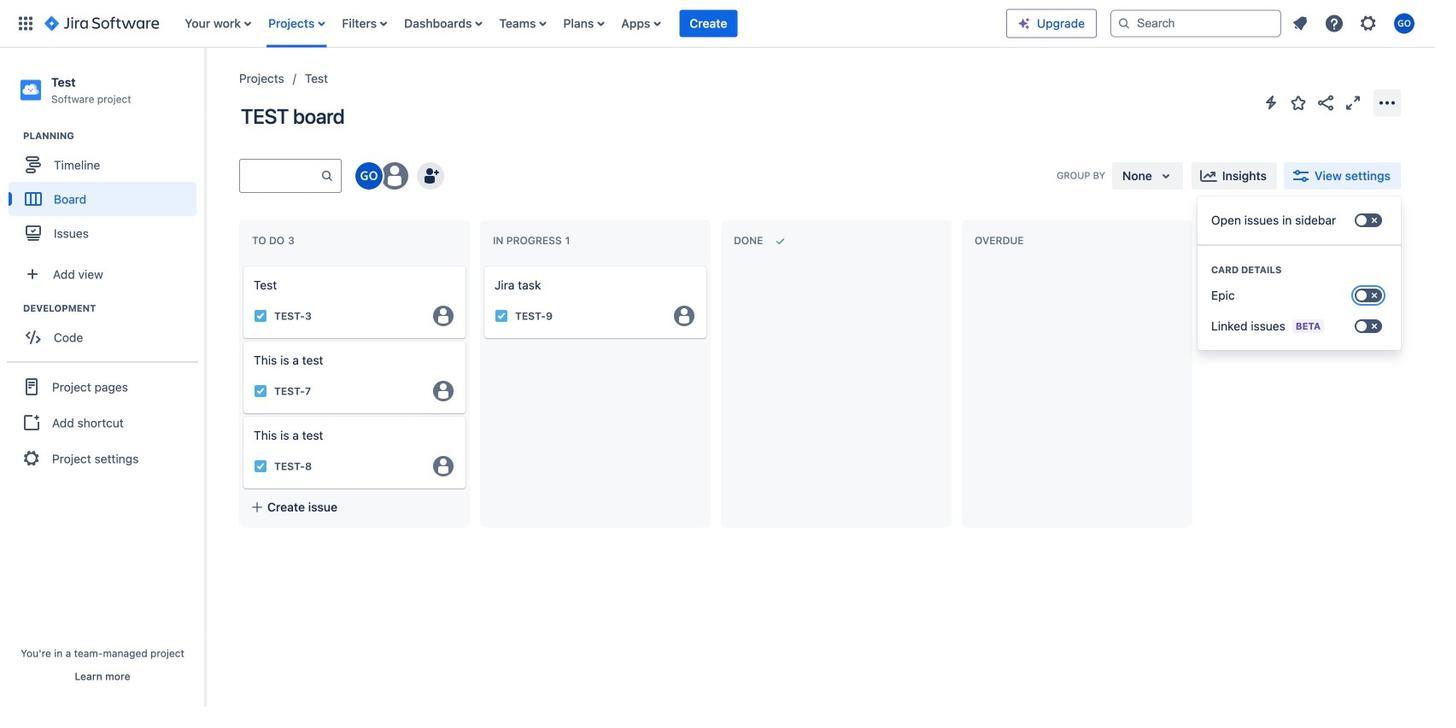 Task type: locate. For each thing, give the bounding box(es) containing it.
1 horizontal spatial create issue image
[[473, 255, 493, 275]]

2 vertical spatial task image
[[254, 460, 268, 473]]

add people image
[[421, 166, 441, 186]]

group
[[9, 129, 204, 256], [9, 302, 204, 360], [7, 362, 198, 483]]

create issue image
[[232, 255, 252, 275], [473, 255, 493, 275]]

2 vertical spatial group
[[7, 362, 198, 483]]

2 vertical spatial heading
[[23, 302, 204, 316]]

1 vertical spatial group
[[9, 302, 204, 360]]

None search field
[[1111, 10, 1282, 37]]

list item
[[680, 0, 738, 47]]

jira software image
[[44, 13, 159, 34], [44, 13, 159, 34]]

0 vertical spatial group
[[9, 129, 204, 256]]

1 horizontal spatial list
[[1285, 8, 1426, 39]]

sidebar navigation image
[[186, 68, 224, 103]]

create issue image down in progress element
[[473, 255, 493, 275]]

star test board image
[[1289, 93, 1309, 113]]

create column image
[[1207, 224, 1227, 244]]

1 vertical spatial task image
[[254, 385, 268, 398]]

0 horizontal spatial create issue image
[[232, 255, 252, 275]]

task image
[[254, 309, 268, 323], [254, 385, 268, 398], [254, 460, 268, 473]]

group for planning icon
[[9, 129, 204, 256]]

create issue image down to do element
[[232, 255, 252, 275]]

0 vertical spatial heading
[[23, 129, 204, 143]]

0 horizontal spatial list
[[176, 0, 1007, 47]]

banner
[[0, 0, 1436, 48]]

card details group
[[1198, 244, 1402, 350]]

help image
[[1325, 13, 1345, 34]]

1 vertical spatial heading
[[1198, 263, 1402, 277]]

3 task image from the top
[[254, 460, 268, 473]]

heading for planning icon group
[[23, 129, 204, 143]]

heading for development icon group
[[23, 302, 204, 316]]

list
[[176, 0, 1007, 47], [1285, 8, 1426, 39]]

to do element
[[252, 235, 298, 247]]

create issue image for in progress element
[[473, 255, 493, 275]]

0 vertical spatial task image
[[254, 309, 268, 323]]

1 create issue image from the left
[[232, 255, 252, 275]]

notifications image
[[1291, 13, 1311, 34]]

heading
[[23, 129, 204, 143], [1198, 263, 1402, 277], [23, 302, 204, 316]]

2 create issue image from the left
[[473, 255, 493, 275]]



Task type: describe. For each thing, give the bounding box(es) containing it.
view settings image
[[1291, 166, 1312, 186]]

search image
[[1118, 17, 1132, 30]]

more actions image
[[1378, 93, 1398, 113]]

Search field
[[1111, 10, 1282, 37]]

primary element
[[10, 0, 1007, 47]]

Search this board text field
[[240, 161, 321, 191]]

enter full screen image
[[1344, 93, 1364, 113]]

automations menu button icon image
[[1262, 92, 1282, 113]]

group for development icon
[[9, 302, 204, 360]]

sidebar element
[[0, 48, 205, 708]]

task image
[[495, 309, 509, 323]]

development image
[[3, 298, 23, 319]]

appswitcher icon image
[[15, 13, 36, 34]]

1 task image from the top
[[254, 309, 268, 323]]

heading for the card details group
[[1198, 263, 1402, 277]]

in progress element
[[493, 235, 574, 247]]

settings image
[[1359, 13, 1379, 34]]

planning image
[[3, 126, 23, 146]]

create issue image for to do element
[[232, 255, 252, 275]]

your profile and settings image
[[1395, 13, 1415, 34]]

2 task image from the top
[[254, 385, 268, 398]]



Task type: vqa. For each thing, say whether or not it's contained in the screenshot.
list
yes



